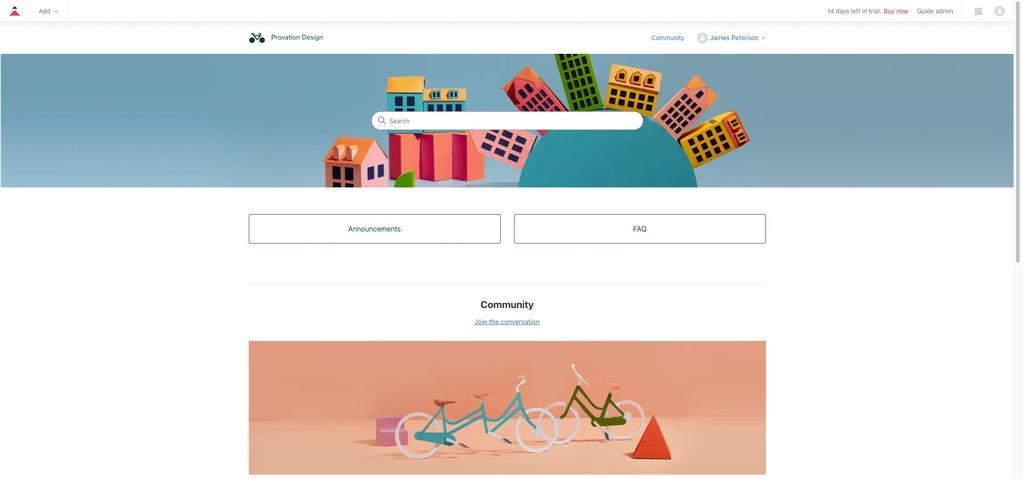 Task type: locate. For each thing, give the bounding box(es) containing it.
faq
[[633, 225, 647, 233]]

Search search field
[[372, 112, 643, 130]]

1 horizontal spatial community
[[652, 34, 685, 41]]

navigation
[[0, 0, 1015, 25]]

guide admin link
[[917, 7, 954, 15]]

add button
[[39, 7, 58, 15]]

guide
[[917, 7, 934, 15]]

provation design link
[[249, 30, 328, 46]]

0 vertical spatial community
[[652, 34, 685, 41]]

community inside "main content"
[[481, 299, 534, 311]]

None search field
[[371, 112, 643, 130]]

provation
[[271, 33, 300, 41]]

join
[[475, 318, 487, 326]]

james peterson
[[710, 33, 759, 41]]

james peterson button
[[697, 33, 766, 44]]

zendesk products image
[[975, 8, 982, 14]]

join the conversation
[[475, 318, 540, 326]]

buy
[[884, 7, 895, 15]]

guide admin
[[917, 7, 954, 15]]

1 vertical spatial community
[[481, 299, 534, 311]]

community
[[652, 34, 685, 41], [481, 299, 534, 311]]

in
[[862, 7, 867, 15]]

buy now link
[[884, 7, 909, 15]]

the
[[489, 318, 499, 326]]

days
[[836, 7, 850, 15]]

design
[[302, 33, 323, 41]]

announcements
[[348, 225, 401, 233]]

peterson
[[732, 33, 759, 41]]

0 horizontal spatial community
[[481, 299, 534, 311]]

join the conversation link
[[475, 318, 540, 326]]

trial.
[[869, 7, 882, 15]]



Task type: describe. For each thing, give the bounding box(es) containing it.
conversation
[[501, 318, 540, 326]]

14
[[828, 7, 834, 15]]

provation design help center home page image
[[249, 30, 265, 46]]

user avatar image
[[995, 6, 1005, 16]]

add
[[39, 7, 50, 15]]

faq link
[[514, 215, 766, 244]]

navigation containing add
[[0, 0, 1015, 25]]

left
[[851, 7, 861, 15]]

provation design
[[271, 33, 323, 41]]

none search field inside community "main content"
[[371, 112, 643, 130]]

james
[[710, 33, 730, 41]]

community main content
[[0, 54, 1015, 480]]

admin
[[936, 7, 954, 15]]

14 days left in trial. buy now
[[828, 7, 909, 15]]

community link
[[652, 33, 694, 42]]

announcements link
[[249, 215, 500, 244]]

now
[[897, 7, 909, 15]]



Task type: vqa. For each thing, say whether or not it's contained in the screenshot.
Get Started 'icon'
no



